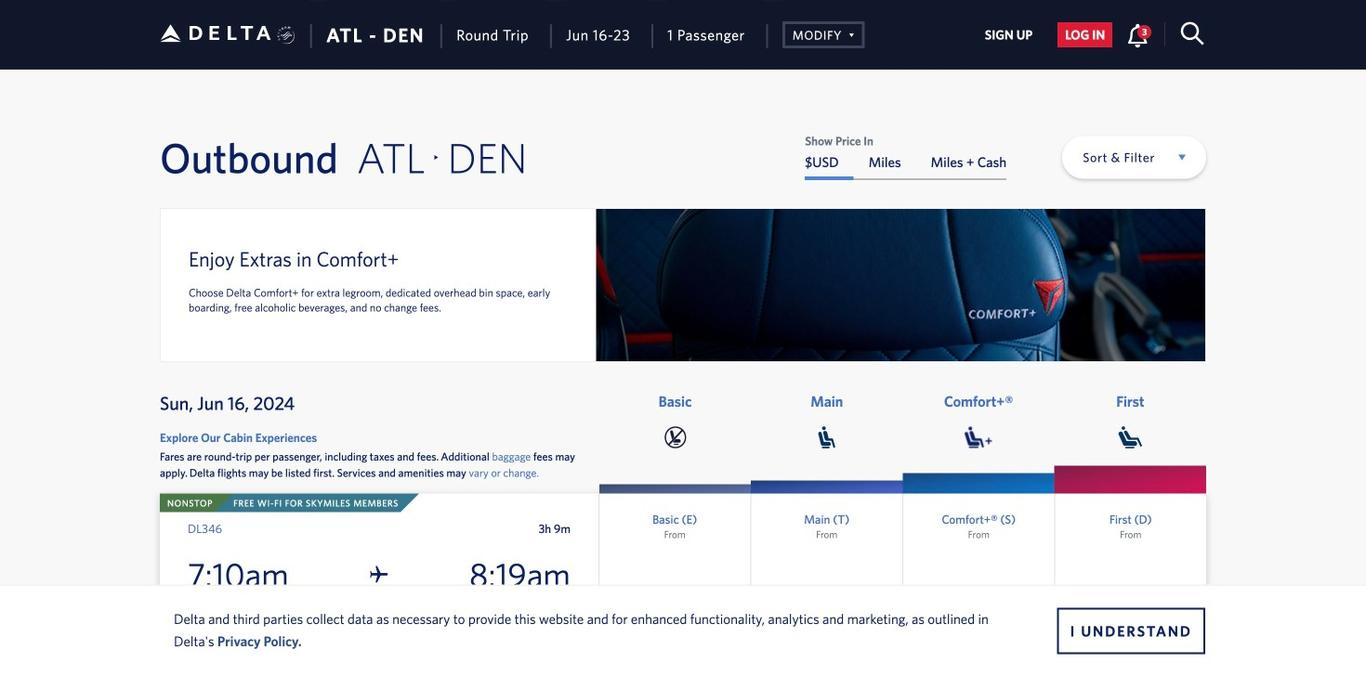 Task type: locate. For each thing, give the bounding box(es) containing it.
skyteam image
[[277, 6, 295, 64]]

main content
[[805, 135, 1007, 180]]

plane image
[[370, 566, 388, 584]]

banner image image
[[596, 209, 1206, 362]]

show price in element
[[805, 135, 1007, 147]]

main image
[[819, 427, 836, 449]]



Task type: describe. For each thing, give the bounding box(es) containing it.
delta air lines image
[[160, 4, 271, 62]]

advsearchtriangle image
[[842, 25, 855, 42]]

basic image
[[664, 427, 687, 449]]

first image
[[1119, 427, 1142, 449]]

comfort+&#174; image
[[965, 427, 993, 449]]



Task type: vqa. For each thing, say whether or not it's contained in the screenshot.
Delta Air Lines image
yes



